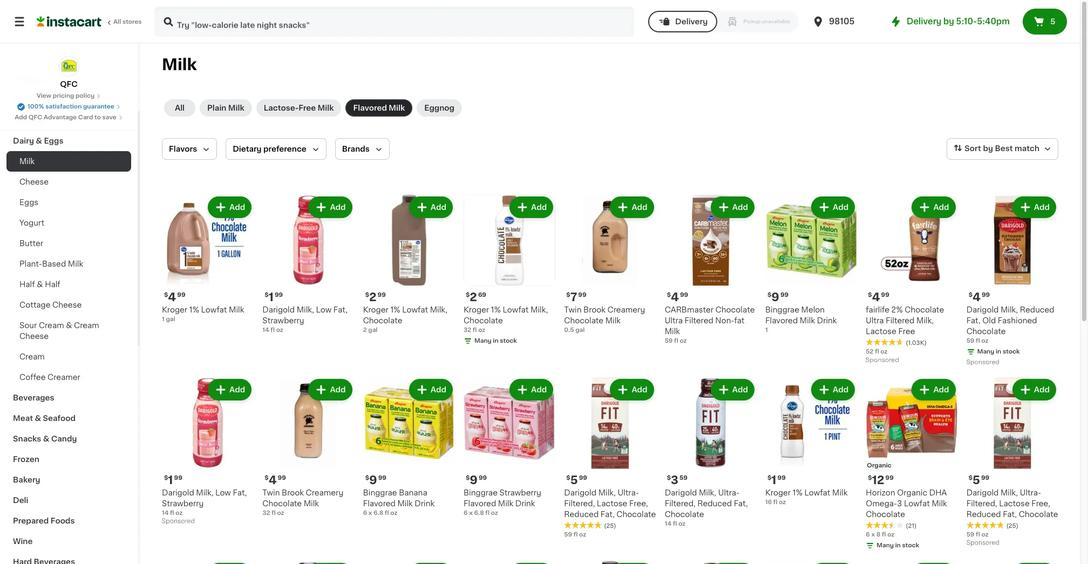 Task type: vqa. For each thing, say whether or not it's contained in the screenshot.
PRODUCT group containing 3
yes



Task type: describe. For each thing, give the bounding box(es) containing it.
produce link
[[6, 110, 131, 131]]

free inside fairlife 2% chocolate ultra filtered milk, lactose free
[[899, 328, 915, 335]]

fl inside darigold milk, reduced fat, old fashioned chocolate 59 fl oz
[[976, 338, 980, 344]]

qfc logo image
[[59, 56, 79, 77]]

creamery for 7
[[608, 306, 645, 314]]

flavored for binggrae strawberry flavored milk drink
[[464, 500, 496, 507]]

4 for carbmaster chocolate ultra filtered non-fat milk
[[671, 292, 679, 303]]

0 horizontal spatial organic
[[867, 463, 892, 468]]

1 vertical spatial low
[[215, 489, 231, 497]]

milk inside "link"
[[68, 260, 83, 268]]

0.5
[[564, 327, 574, 333]]

fat, inside darigold milk, reduced fat, old fashioned chocolate 59 fl oz
[[967, 317, 981, 325]]

sponsored badge image for darigold milk, reduced fat, old fashioned chocolate
[[967, 360, 999, 366]]

frozen
[[13, 456, 39, 463]]

1% inside kroger 1% lowfat milk, chocolate 32 fl oz
[[491, 306, 501, 314]]

& inside sour cream & cream cheese
[[66, 322, 72, 329]]

many in stock inside product group
[[877, 542, 920, 548]]

many for 2
[[475, 338, 492, 344]]

best
[[995, 145, 1013, 152]]

fat, inside darigold milk, ultra- filtered, reduced fat, chocolate 14 fl oz
[[734, 500, 748, 507]]

dha
[[930, 489, 947, 497]]

coffee
[[19, 374, 46, 381]]

59 inside darigold milk, reduced fat, old fashioned chocolate 59 fl oz
[[967, 338, 975, 344]]

cottage cheese link
[[6, 295, 131, 315]]

chocolate inside horizon organic dha omega-3 lowfat milk chocolate
[[866, 511, 906, 518]]

$ 4 99 for darigold milk, reduced fat, old fashioned chocolate
[[969, 292, 990, 303]]

1 filtered, from the left
[[564, 500, 595, 507]]

save
[[102, 114, 117, 120]]

milk inside binggrae strawberry flavored milk drink 6 x 6.8 fl oz
[[498, 500, 514, 507]]

sort
[[965, 145, 982, 152]]

frozen link
[[6, 449, 131, 470]]

kroger inside kroger 1% lowfat milk, chocolate 32 fl oz
[[464, 306, 489, 314]]

0 horizontal spatial strawberry
[[162, 500, 204, 507]]

stock for 2
[[500, 338, 517, 344]]

dietary preference button
[[226, 138, 327, 160]]

1 horizontal spatial $ 1 99
[[265, 292, 283, 303]]

2 $ 5 99 from the left
[[969, 474, 990, 486]]

chocolate inside carbmaster chocolate ultra filtered non-fat milk 59 fl oz
[[716, 306, 755, 314]]

cheese inside sour cream & cream cheese
[[19, 333, 49, 340]]

flavors
[[169, 145, 197, 153]]

32 for kroger
[[464, 327, 471, 333]]

plant-based milk link
[[6, 254, 131, 274]]

view pricing policy
[[37, 93, 95, 99]]

2 darigold milk, ultra- filtered, lactose free, reduced fat, chocolate from the left
[[967, 489, 1059, 518]]

2 horizontal spatial 6
[[866, 532, 870, 538]]

kroger for 4
[[162, 306, 187, 314]]

chocolate inside darigold milk, ultra- filtered, reduced fat, chocolate 14 fl oz
[[665, 511, 704, 518]]

wine link
[[6, 531, 131, 552]]

milk, inside darigold milk, ultra- filtered, reduced fat, chocolate 14 fl oz
[[699, 489, 717, 497]]

14 inside darigold milk, ultra- filtered, reduced fat, chocolate 14 fl oz
[[665, 521, 672, 527]]

meat & seafood
[[13, 415, 76, 422]]

darigold inside darigold milk, ultra- filtered, reduced fat, chocolate 14 fl oz
[[665, 489, 697, 497]]

$ 9 99 for binggrae strawberry flavored milk drink
[[466, 474, 487, 486]]

lactose-
[[264, 104, 299, 112]]

oz inside twin brook creamery chocolate milk 32 fl oz
[[277, 510, 284, 516]]

dairy
[[13, 137, 34, 145]]

1 59 fl oz from the left
[[564, 532, 586, 538]]

milk inside kroger 1% lowfat milk 1 gal
[[229, 306, 244, 314]]

Search field
[[155, 8, 633, 36]]

2 horizontal spatial lactose
[[1000, 500, 1030, 507]]

melon
[[802, 306, 825, 314]]

plain
[[207, 104, 226, 112]]

kroger 1% lowfat milk 16 fl oz
[[766, 489, 848, 505]]

brands
[[342, 145, 370, 153]]

cheese link
[[6, 172, 131, 192]]

oz inside carbmaster chocolate ultra filtered non-fat milk 59 fl oz
[[680, 338, 687, 344]]

to
[[95, 114, 101, 120]]

darigold milk, reduced fat, old fashioned chocolate 59 fl oz
[[967, 306, 1055, 344]]

dairy & eggs
[[13, 137, 63, 145]]

4 for fairlife 2% chocolate ultra filtered milk, lactose free
[[872, 292, 880, 303]]

thanksgiving link
[[6, 90, 131, 110]]

0 horizontal spatial darigold milk, low fat, strawberry 14 fl oz
[[162, 489, 247, 516]]

oz inside darigold milk, reduced fat, old fashioned chocolate 59 fl oz
[[982, 338, 989, 344]]

cottage
[[19, 301, 51, 309]]

all for all stores
[[113, 19, 121, 25]]

gal for 7
[[576, 327, 585, 333]]

milk inside twin brook creamery chocolate milk 0.5 gal
[[606, 317, 621, 325]]

$ 9 99 for binggrae banana flavored milk drink
[[365, 474, 387, 486]]

twin brook creamery chocolate milk 0.5 gal
[[564, 306, 645, 333]]

0 vertical spatial cheese
[[19, 178, 49, 186]]

12
[[872, 474, 885, 486]]

coffee creamer link
[[6, 367, 131, 388]]

99 inside $ 12 99
[[886, 475, 894, 481]]

all stores
[[113, 19, 142, 25]]

lactose-free milk
[[264, 104, 334, 112]]

sponsored badge image for darigold milk, low fat, strawberry
[[162, 518, 195, 525]]

(21)
[[906, 523, 917, 529]]

5:10-
[[957, 17, 977, 25]]

chocolate inside darigold milk, reduced fat, old fashioned chocolate 59 fl oz
[[967, 328, 1006, 335]]

filtered, inside darigold milk, ultra- filtered, reduced fat, chocolate 14 fl oz
[[665, 500, 696, 507]]

kroger for 2
[[363, 306, 389, 314]]

chocolate inside twin brook creamery chocolate milk 32 fl oz
[[263, 500, 302, 507]]

milk, inside darigold milk, reduced fat, old fashioned chocolate 59 fl oz
[[1001, 306, 1018, 314]]

1 horizontal spatial low
[[316, 306, 332, 314]]

deli link
[[6, 490, 131, 511]]

service type group
[[649, 11, 799, 32]]

filtered inside carbmaster chocolate ultra filtered non-fat milk 59 fl oz
[[685, 317, 714, 325]]

eggnog
[[425, 104, 455, 112]]

seafood
[[43, 415, 76, 422]]

99 inside $ 2 99
[[378, 292, 386, 298]]

ultra inside fairlife 2% chocolate ultra filtered milk, lactose free
[[866, 317, 884, 325]]

milk, inside "kroger 1% lowfat milk, chocolate 2 gal"
[[430, 306, 448, 314]]

0 vertical spatial free
[[299, 104, 316, 112]]

0 horizontal spatial $ 1 99
[[164, 474, 182, 486]]

oz inside binggrae strawberry flavored milk drink 6 x 6.8 fl oz
[[491, 510, 498, 516]]

butter link
[[6, 233, 131, 254]]

product group containing 7
[[564, 194, 656, 335]]

lactose-free milk link
[[256, 99, 341, 117]]

reduced inside darigold milk, ultra- filtered, reduced fat, chocolate 14 fl oz
[[698, 500, 732, 507]]

plain milk
[[207, 104, 244, 112]]

$ 7 99
[[567, 292, 587, 303]]

1 horizontal spatial darigold milk, low fat, strawberry 14 fl oz
[[263, 306, 348, 333]]

carbmaster
[[665, 306, 714, 314]]

all for all
[[175, 104, 185, 112]]

dietary
[[233, 145, 262, 153]]

lowfat inside horizon organic dha omega-3 lowfat milk chocolate
[[904, 500, 930, 507]]

satisfaction
[[45, 104, 82, 110]]

beverages
[[13, 394, 54, 402]]

98105
[[829, 17, 855, 25]]

1 free, from the left
[[630, 500, 648, 507]]

$ 2 69
[[466, 292, 486, 303]]

fl inside carbmaster chocolate ultra filtered non-fat milk 59 fl oz
[[674, 338, 679, 344]]

chocolate inside twin brook creamery chocolate milk 0.5 gal
[[564, 317, 604, 325]]

cream down cottage cheese
[[39, 322, 64, 329]]

milk, inside kroger 1% lowfat milk, chocolate 32 fl oz
[[531, 306, 548, 314]]

carbmaster chocolate ultra filtered non-fat milk 59 fl oz
[[665, 306, 755, 344]]

$ 12 99
[[868, 474, 894, 486]]

sponsored badge image for darigold milk, ultra- filtered, lactose free, reduced fat, chocolate
[[967, 540, 999, 546]]

non-
[[716, 317, 735, 325]]

creamer
[[48, 374, 80, 381]]

& for eggs
[[36, 137, 42, 145]]

snacks & candy link
[[6, 429, 131, 449]]

69
[[478, 292, 486, 298]]

flavored milk link
[[346, 99, 413, 117]]

$ 4 99 for kroger 1% lowfat milk
[[164, 292, 185, 303]]

darigold inside darigold milk, reduced fat, old fashioned chocolate 59 fl oz
[[967, 306, 999, 314]]

99 inside $ 7 99
[[578, 292, 587, 298]]

filtered inside fairlife 2% chocolate ultra filtered milk, lactose free
[[886, 317, 915, 325]]

prepared
[[13, 517, 49, 525]]

9 for binggrae strawberry flavored milk drink
[[470, 474, 478, 486]]

4 for darigold milk, reduced fat, old fashioned chocolate
[[973, 292, 981, 303]]

in inside product group
[[896, 542, 901, 548]]

2 horizontal spatial x
[[872, 532, 875, 538]]

fl inside binggrae banana flavored milk drink 6 x 6.8 fl oz
[[385, 510, 389, 516]]

cheese inside 'link'
[[52, 301, 82, 309]]

3 filtered, from the left
[[967, 500, 998, 507]]

0 vertical spatial 14
[[263, 327, 269, 333]]

milk inside carbmaster chocolate ultra filtered non-fat milk 59 fl oz
[[665, 328, 680, 335]]

binggrae for binggrae strawberry flavored milk drink
[[464, 489, 498, 497]]

omega-
[[866, 500, 897, 507]]

lowfat for 2
[[402, 306, 428, 314]]

meat & seafood link
[[6, 408, 131, 429]]

chocolate inside fairlife 2% chocolate ultra filtered milk, lactose free
[[905, 306, 944, 314]]

$ 4 99 for fairlife 2% chocolate ultra filtered milk, lactose free
[[868, 292, 890, 303]]

product group containing 12
[[866, 377, 958, 552]]

yogurt
[[19, 219, 44, 227]]

delivery for delivery
[[676, 18, 708, 25]]

brook for 4
[[282, 489, 304, 497]]

foods
[[51, 517, 75, 525]]

1 inside kroger 1% lowfat milk 1 gal
[[162, 317, 165, 323]]

flavored milk
[[353, 104, 405, 112]]

deli
[[13, 497, 28, 504]]

9 for binggrae banana flavored milk drink
[[369, 474, 377, 486]]

pricing
[[53, 93, 74, 99]]

organic inside horizon organic dha omega-3 lowfat milk chocolate
[[898, 489, 928, 497]]

creamery for 4
[[306, 489, 343, 497]]

yogurt link
[[6, 213, 131, 233]]

$ 3 59
[[667, 474, 688, 486]]

plain milk link
[[200, 99, 252, 117]]

all stores link
[[37, 6, 143, 37]]

add qfc advantage card to save link
[[15, 113, 123, 122]]

2 horizontal spatial $ 1 99
[[768, 474, 786, 486]]

dietary preference
[[233, 145, 307, 153]]

preference
[[263, 145, 307, 153]]

lists
[[30, 37, 49, 45]]

kroger for 1
[[766, 489, 791, 497]]

by for sort
[[983, 145, 993, 152]]

1 horizontal spatial qfc
[[60, 80, 78, 88]]

in for 2
[[493, 338, 499, 344]]

guarantee
[[83, 104, 114, 110]]

qfc link
[[59, 56, 79, 90]]

twin for 4
[[263, 489, 280, 497]]

reduced inside darigold milk, reduced fat, old fashioned chocolate 59 fl oz
[[1020, 306, 1055, 314]]

instacart logo image
[[37, 15, 102, 28]]

milk inside 'link'
[[389, 104, 405, 112]]

16
[[766, 499, 772, 505]]

2 59 fl oz from the left
[[967, 532, 989, 538]]

sort by
[[965, 145, 993, 152]]

advantage
[[44, 114, 77, 120]]

2 free, from the left
[[1032, 500, 1051, 507]]

0 horizontal spatial lactose
[[597, 500, 628, 507]]

view pricing policy link
[[37, 92, 101, 100]]

binggrae strawberry flavored milk drink 6 x 6.8 fl oz
[[464, 489, 541, 516]]

chocolate inside kroger 1% lowfat milk, chocolate 32 fl oz
[[464, 317, 503, 325]]

0 horizontal spatial 5
[[571, 474, 578, 486]]

cream down 'cottage cheese' 'link'
[[74, 322, 99, 329]]

recipes
[[13, 76, 45, 83]]

1 vertical spatial qfc
[[28, 114, 42, 120]]

binggrae melon flavored milk drink 1
[[766, 306, 837, 333]]



Task type: locate. For each thing, give the bounding box(es) containing it.
filtered down 2%
[[886, 317, 915, 325]]

32 inside twin brook creamery chocolate milk 32 fl oz
[[263, 510, 270, 516]]

1 horizontal spatial delivery
[[907, 17, 942, 25]]

bakery link
[[6, 470, 131, 490]]

creamery
[[608, 306, 645, 314], [306, 489, 343, 497]]

many
[[475, 338, 492, 344], [978, 349, 995, 355], [877, 542, 894, 548]]

qfc
[[60, 80, 78, 88], [28, 114, 42, 120]]

brook for 7
[[584, 306, 606, 314]]

eggs down 'advantage' on the top of page
[[44, 137, 63, 145]]

drink for banana
[[415, 500, 435, 507]]

0 horizontal spatial ultra-
[[618, 489, 639, 497]]

creamery inside twin brook creamery chocolate milk 0.5 gal
[[608, 306, 645, 314]]

brook inside twin brook creamery chocolate milk 0.5 gal
[[584, 306, 606, 314]]

by left 5:10-
[[944, 17, 955, 25]]

horizon organic dha omega-3 lowfat milk chocolate
[[866, 489, 947, 518]]

100%
[[28, 104, 44, 110]]

1 vertical spatial darigold milk, low fat, strawberry 14 fl oz
[[162, 489, 247, 516]]

milk inside binggrae banana flavored milk drink 6 x 6.8 fl oz
[[398, 500, 413, 507]]

ultra- inside darigold milk, ultra- filtered, reduced fat, chocolate 14 fl oz
[[719, 489, 740, 497]]

2 horizontal spatial drink
[[817, 317, 837, 325]]

2 for $ 2 99
[[369, 292, 377, 303]]

3 ultra- from the left
[[1020, 489, 1042, 497]]

3 inside horizon organic dha omega-3 lowfat milk chocolate
[[897, 500, 902, 507]]

$ 9 99 up binggrae banana flavored milk drink 6 x 6.8 fl oz
[[365, 474, 387, 486]]

0 horizontal spatial 32
[[263, 510, 270, 516]]

1 horizontal spatial darigold milk, ultra- filtered, lactose free, reduced fat, chocolate
[[967, 489, 1059, 518]]

snacks
[[13, 435, 41, 443]]

0 vertical spatial qfc
[[60, 80, 78, 88]]

$ inside $ 2 99
[[365, 292, 369, 298]]

0 vertical spatial in
[[493, 338, 499, 344]]

twin for 7
[[564, 306, 582, 314]]

brook
[[584, 306, 606, 314], [282, 489, 304, 497]]

flavored inside binggrae strawberry flavored milk drink 6 x 6.8 fl oz
[[464, 500, 496, 507]]

oz inside binggrae banana flavored milk drink 6 x 6.8 fl oz
[[391, 510, 398, 516]]

card
[[78, 114, 93, 120]]

half down plant-
[[19, 281, 35, 288]]

0 horizontal spatial all
[[113, 19, 121, 25]]

2 ultra from the left
[[665, 317, 683, 325]]

many down old
[[978, 349, 995, 355]]

1 vertical spatial 32
[[263, 510, 270, 516]]

6.8 inside binggrae banana flavored milk drink 6 x 6.8 fl oz
[[374, 510, 384, 516]]

2 vertical spatial strawberry
[[162, 500, 204, 507]]

x
[[469, 510, 473, 516], [369, 510, 372, 516], [872, 532, 875, 538]]

product group
[[162, 194, 254, 324], [263, 194, 355, 335], [363, 194, 455, 335], [464, 194, 556, 348], [564, 194, 656, 335], [665, 194, 757, 346], [766, 194, 858, 335], [866, 194, 958, 366], [967, 194, 1059, 368], [162, 377, 254, 527], [263, 377, 355, 518], [363, 377, 455, 518], [464, 377, 556, 518], [564, 377, 656, 539], [665, 377, 757, 528], [766, 377, 858, 507], [866, 377, 958, 552], [967, 377, 1059, 549], [162, 561, 254, 564], [263, 561, 355, 564], [363, 561, 455, 564], [464, 561, 556, 564], [564, 561, 656, 564], [665, 561, 757, 564], [766, 561, 858, 564], [866, 561, 958, 564], [967, 561, 1059, 564]]

$ inside $ 3 59
[[667, 475, 671, 481]]

1 ultra- from the left
[[618, 489, 639, 497]]

match
[[1015, 145, 1040, 152]]

fl
[[271, 327, 275, 333], [473, 327, 477, 333], [674, 338, 679, 344], [976, 338, 980, 344], [875, 349, 879, 355], [774, 499, 778, 505], [170, 510, 174, 516], [272, 510, 276, 516], [486, 510, 490, 516], [385, 510, 389, 516], [673, 521, 677, 527], [574, 532, 578, 538], [882, 532, 886, 538], [976, 532, 980, 538]]

1 horizontal spatial 2
[[369, 292, 377, 303]]

5 inside 5 button
[[1051, 18, 1056, 25]]

binggrae for binggrae banana flavored milk drink
[[363, 489, 397, 497]]

& right dairy
[[36, 137, 42, 145]]

stock for 4
[[1003, 349, 1020, 355]]

produce
[[13, 117, 46, 124]]

in down horizon organic dha omega-3 lowfat milk chocolate
[[896, 542, 901, 548]]

4 up carbmaster
[[671, 292, 679, 303]]

1 6.8 from the left
[[474, 510, 484, 516]]

2 filtered, from the left
[[665, 500, 696, 507]]

1 vertical spatial brook
[[282, 489, 304, 497]]

stock down kroger 1% lowfat milk, chocolate 32 fl oz
[[500, 338, 517, 344]]

1 vertical spatial eggs
[[19, 199, 38, 206]]

0 vertical spatial organic
[[867, 463, 892, 468]]

$ 4 99 up carbmaster
[[667, 292, 689, 303]]

59
[[665, 338, 673, 344], [967, 338, 975, 344], [680, 475, 688, 481], [564, 532, 572, 538], [967, 532, 975, 538]]

ultra
[[866, 317, 884, 325], [665, 317, 683, 325]]

1 (25) from the left
[[604, 523, 616, 529]]

lactose inside fairlife 2% chocolate ultra filtered milk, lactose free
[[866, 328, 897, 335]]

3
[[671, 474, 679, 486], [897, 500, 902, 507]]

x for binggrae strawberry flavored milk drink
[[469, 510, 473, 516]]

1 vertical spatial 14
[[162, 510, 169, 516]]

1% for 2
[[391, 306, 400, 314]]

delivery by 5:10-5:40pm
[[907, 17, 1010, 25]]

oz inside kroger 1% lowfat milk, chocolate 32 fl oz
[[478, 327, 486, 333]]

2 horizontal spatial strawberry
[[500, 489, 541, 497]]

1 half from the left
[[19, 281, 35, 288]]

kroger 1% lowfat milk, chocolate 2 gal
[[363, 306, 448, 333]]

$ 4 99 for carbmaster chocolate ultra filtered non-fat milk
[[667, 292, 689, 303]]

1 vertical spatial many in stock
[[978, 349, 1020, 355]]

1% inside kroger 1% lowfat milk 1 gal
[[189, 306, 199, 314]]

2 down $ 2 99
[[363, 327, 367, 333]]

flavored
[[353, 104, 387, 112], [766, 317, 798, 325], [464, 500, 496, 507], [363, 500, 396, 507]]

0 vertical spatial 3
[[671, 474, 679, 486]]

lowfat
[[201, 306, 227, 314], [503, 306, 529, 314], [402, 306, 428, 314], [805, 489, 831, 497], [904, 500, 930, 507]]

drink for strawberry
[[515, 500, 535, 507]]

gal inside kroger 1% lowfat milk 1 gal
[[166, 317, 175, 323]]

many for 4
[[978, 349, 995, 355]]

4 up fairlife
[[872, 292, 880, 303]]

cheese down half & half link
[[52, 301, 82, 309]]

0 vertical spatial creamery
[[608, 306, 645, 314]]

drink inside binggrae melon flavored milk drink 1
[[817, 317, 837, 325]]

2 for $ 2 69
[[470, 292, 477, 303]]

$ 9 99 up binggrae strawberry flavored milk drink 6 x 6.8 fl oz
[[466, 474, 487, 486]]

(1.03k)
[[906, 340, 927, 346]]

100% satisfaction guarantee
[[28, 104, 114, 110]]

4 for twin brook creamery chocolate milk
[[269, 474, 277, 486]]

1 horizontal spatial by
[[983, 145, 993, 152]]

0 horizontal spatial binggrae
[[363, 489, 397, 497]]

gal for 2
[[368, 327, 378, 333]]

delivery inside 'link'
[[907, 17, 942, 25]]

many in stock down darigold milk, reduced fat, old fashioned chocolate 59 fl oz
[[978, 349, 1020, 355]]

drink
[[817, 317, 837, 325], [515, 500, 535, 507], [415, 500, 435, 507]]

1 horizontal spatial binggrae
[[464, 489, 498, 497]]

lists link
[[6, 30, 131, 52]]

oz inside darigold milk, ultra- filtered, reduced fat, chocolate 14 fl oz
[[679, 521, 686, 527]]

52
[[866, 349, 874, 355]]

stock down (21)
[[903, 542, 920, 548]]

1% inside kroger 1% lowfat milk 16 fl oz
[[793, 489, 803, 497]]

0 vertical spatial low
[[316, 306, 332, 314]]

0 vertical spatial eggs
[[44, 137, 63, 145]]

1 horizontal spatial 5
[[973, 474, 980, 486]]

plant-based milk
[[19, 260, 83, 268]]

32 for twin
[[263, 510, 270, 516]]

filtered down carbmaster
[[685, 317, 714, 325]]

1 darigold milk, ultra- filtered, lactose free, reduced fat, chocolate from the left
[[564, 489, 656, 518]]

lowfat inside kroger 1% lowfat milk, chocolate 32 fl oz
[[503, 306, 529, 314]]

1 inside binggrae melon flavored milk drink 1
[[766, 327, 768, 333]]

2 6.8 from the left
[[374, 510, 384, 516]]

2%
[[892, 306, 903, 314]]

many in stock down 6 x 8 fl oz
[[877, 542, 920, 548]]

1%
[[189, 306, 199, 314], [491, 306, 501, 314], [391, 306, 400, 314], [793, 489, 803, 497]]

$ 4 99 up kroger 1% lowfat milk 1 gal
[[164, 292, 185, 303]]

organic
[[867, 463, 892, 468], [898, 489, 928, 497]]

kroger inside "kroger 1% lowfat milk, chocolate 2 gal"
[[363, 306, 389, 314]]

eggs up yogurt
[[19, 199, 38, 206]]

sponsored badge image
[[866, 357, 899, 364], [967, 360, 999, 366], [162, 518, 195, 525], [967, 540, 999, 546]]

stock
[[500, 338, 517, 344], [1003, 349, 1020, 355], [903, 542, 920, 548]]

0 horizontal spatial brook
[[282, 489, 304, 497]]

1 horizontal spatial lactose
[[866, 328, 897, 335]]

$ 9 99 for binggrae melon flavored milk drink
[[768, 292, 789, 303]]

product group containing 3
[[665, 377, 757, 528]]

kroger inside kroger 1% lowfat milk 16 fl oz
[[766, 489, 791, 497]]

2 filtered from the left
[[685, 317, 714, 325]]

2 up "kroger 1% lowfat milk, chocolate 2 gal"
[[369, 292, 377, 303]]

9 for binggrae melon flavored milk drink
[[772, 292, 780, 303]]

1 horizontal spatial many
[[877, 542, 894, 548]]

delivery for delivery by 5:10-5:40pm
[[907, 17, 942, 25]]

delivery button
[[649, 11, 718, 32]]

2 ultra- from the left
[[719, 489, 740, 497]]

add
[[15, 114, 27, 120], [230, 204, 245, 211], [330, 204, 346, 211], [431, 204, 447, 211], [531, 204, 547, 211], [632, 204, 648, 211], [733, 204, 748, 211], [833, 204, 849, 211], [934, 204, 950, 211], [1034, 204, 1050, 211], [230, 386, 245, 394], [330, 386, 346, 394], [431, 386, 447, 394], [531, 386, 547, 394], [632, 386, 648, 394], [733, 386, 748, 394], [833, 386, 849, 394], [934, 386, 950, 394], [1034, 386, 1050, 394]]

brands button
[[335, 138, 390, 160]]

0 vertical spatial 32
[[464, 327, 471, 333]]

1 horizontal spatial 59 fl oz
[[967, 532, 989, 538]]

lowfat inside kroger 1% lowfat milk 16 fl oz
[[805, 489, 831, 497]]

old
[[983, 317, 996, 325]]

$ 5 99
[[567, 474, 587, 486], [969, 474, 990, 486]]

flavored inside 'link'
[[353, 104, 387, 112]]

0 horizontal spatial filtered,
[[564, 500, 595, 507]]

delivery by 5:10-5:40pm link
[[890, 15, 1010, 28]]

strawberry inside binggrae strawberry flavored milk drink 6 x 6.8 fl oz
[[500, 489, 541, 497]]

fairlife 2% chocolate ultra filtered milk, lactose free
[[866, 306, 944, 335]]

many down kroger 1% lowfat milk, chocolate 32 fl oz
[[475, 338, 492, 344]]

1 vertical spatial by
[[983, 145, 993, 152]]

1 horizontal spatial 6.8
[[474, 510, 484, 516]]

1 vertical spatial stock
[[1003, 349, 1020, 355]]

bakery
[[13, 476, 40, 484]]

binggrae inside binggrae strawberry flavored milk drink 6 x 6.8 fl oz
[[464, 489, 498, 497]]

twin inside twin brook creamery chocolate milk 0.5 gal
[[564, 306, 582, 314]]

1 horizontal spatial free
[[899, 328, 915, 335]]

9 up binggrae banana flavored milk drink 6 x 6.8 fl oz
[[369, 474, 377, 486]]

qfc up view pricing policy link
[[60, 80, 78, 88]]

free,
[[630, 500, 648, 507], [1032, 500, 1051, 507]]

sponsored badge image for fairlife 2% chocolate ultra filtered milk, lactose free
[[866, 357, 899, 364]]

0 horizontal spatial twin
[[263, 489, 280, 497]]

free up (1.03k)
[[899, 328, 915, 335]]

2 horizontal spatial 14
[[665, 521, 672, 527]]

&
[[36, 137, 42, 145], [37, 281, 43, 288], [66, 322, 72, 329], [35, 415, 41, 422], [43, 435, 49, 443]]

59 fl oz
[[564, 532, 586, 538], [967, 532, 989, 538]]

fl inside kroger 1% lowfat milk, chocolate 32 fl oz
[[473, 327, 477, 333]]

twin inside twin brook creamery chocolate milk 32 fl oz
[[263, 489, 280, 497]]

delivery inside button
[[676, 18, 708, 25]]

9 up binggrae melon flavored milk drink 1
[[772, 292, 780, 303]]

59 inside carbmaster chocolate ultra filtered non-fat milk 59 fl oz
[[665, 338, 673, 344]]

1 horizontal spatial filtered,
[[665, 500, 696, 507]]

0 horizontal spatial drink
[[415, 500, 435, 507]]

add inside add qfc advantage card to save link
[[15, 114, 27, 120]]

all left 'plain'
[[175, 104, 185, 112]]

by for delivery
[[944, 17, 955, 25]]

0 vertical spatial all
[[113, 19, 121, 25]]

& for half
[[37, 281, 43, 288]]

0 horizontal spatial delivery
[[676, 18, 708, 25]]

fashioned
[[998, 317, 1038, 325]]

creamery inside twin brook creamery chocolate milk 32 fl oz
[[306, 489, 343, 497]]

★★★★★
[[866, 339, 904, 346], [866, 339, 904, 346], [564, 521, 602, 529], [564, 521, 602, 529], [866, 521, 904, 529], [866, 521, 904, 529], [967, 521, 1005, 529], [967, 521, 1005, 529]]

in for 4
[[996, 349, 1002, 355]]

x inside binggrae banana flavored milk drink 6 x 6.8 fl oz
[[369, 510, 372, 516]]

eggs inside eggs link
[[19, 199, 38, 206]]

$ inside $ 2 69
[[466, 292, 470, 298]]

0 horizontal spatial darigold milk, ultra- filtered, lactose free, reduced fat, chocolate
[[564, 489, 656, 518]]

6 for binggrae banana flavored milk drink
[[363, 510, 367, 516]]

half & half link
[[6, 274, 131, 295]]

$ inside $ 7 99
[[567, 292, 571, 298]]

1 $ 5 99 from the left
[[567, 474, 587, 486]]

1 horizontal spatial 32
[[464, 327, 471, 333]]

fl inside binggrae strawberry flavored milk drink 6 x 6.8 fl oz
[[486, 510, 490, 516]]

all link
[[164, 99, 195, 117]]

cheese down sour
[[19, 333, 49, 340]]

flavored inside binggrae banana flavored milk drink 6 x 6.8 fl oz
[[363, 500, 396, 507]]

fat
[[735, 317, 745, 325]]

$ 4 99 up old
[[969, 292, 990, 303]]

eggs inside dairy & eggs link
[[44, 137, 63, 145]]

1 vertical spatial strawberry
[[500, 489, 541, 497]]

0 horizontal spatial 3
[[671, 474, 679, 486]]

0 vertical spatial stock
[[500, 338, 517, 344]]

& up cottage on the left bottom
[[37, 281, 43, 288]]

$
[[164, 292, 168, 298], [265, 292, 269, 298], [466, 292, 470, 298], [567, 292, 571, 298], [768, 292, 772, 298], [868, 292, 872, 298], [365, 292, 369, 298], [667, 292, 671, 298], [969, 292, 973, 298], [164, 475, 168, 481], [265, 475, 269, 481], [466, 475, 470, 481], [567, 475, 571, 481], [768, 475, 772, 481], [868, 475, 872, 481], [365, 475, 369, 481], [667, 475, 671, 481], [969, 475, 973, 481]]

lowfat inside kroger 1% lowfat milk 1 gal
[[201, 306, 227, 314]]

0 vertical spatial brook
[[584, 306, 606, 314]]

1 vertical spatial many
[[978, 349, 995, 355]]

stock down darigold milk, reduced fat, old fashioned chocolate 59 fl oz
[[1003, 349, 1020, 355]]

2 vertical spatial stock
[[903, 542, 920, 548]]

1 horizontal spatial filtered
[[886, 317, 915, 325]]

cream
[[39, 322, 64, 329], [74, 322, 99, 329], [19, 353, 45, 361]]

x inside binggrae strawberry flavored milk drink 6 x 6.8 fl oz
[[469, 510, 473, 516]]

$ 4 99 up twin brook creamery chocolate milk 32 fl oz
[[265, 474, 286, 486]]

0 horizontal spatial 2
[[363, 327, 367, 333]]

0 horizontal spatial eggs
[[19, 199, 38, 206]]

2 horizontal spatial gal
[[576, 327, 585, 333]]

many in stock for 4
[[978, 349, 1020, 355]]

delivery
[[907, 17, 942, 25], [676, 18, 708, 25]]

4 up darigold milk, reduced fat, old fashioned chocolate 59 fl oz
[[973, 292, 981, 303]]

dairy & eggs link
[[6, 131, 131, 151]]

1 horizontal spatial 9
[[470, 474, 478, 486]]

0 horizontal spatial many
[[475, 338, 492, 344]]

half
[[19, 281, 35, 288], [45, 281, 60, 288]]

lowfat for 1
[[805, 489, 831, 497]]

1 vertical spatial in
[[996, 349, 1002, 355]]

ultra down carbmaster
[[665, 317, 683, 325]]

in down kroger 1% lowfat milk, chocolate 32 fl oz
[[493, 338, 499, 344]]

59 inside $ 3 59
[[680, 475, 688, 481]]

2 inside "kroger 1% lowfat milk, chocolate 2 gal"
[[363, 327, 367, 333]]

eggs link
[[6, 192, 131, 213]]

1
[[269, 292, 274, 303], [162, 317, 165, 323], [766, 327, 768, 333], [168, 474, 173, 486], [772, 474, 777, 486]]

oz inside kroger 1% lowfat milk 16 fl oz
[[779, 499, 786, 505]]

binggrae inside binggrae banana flavored milk drink 6 x 6.8 fl oz
[[363, 489, 397, 497]]

4 up twin brook creamery chocolate milk 32 fl oz
[[269, 474, 277, 486]]

$ 1 99
[[265, 292, 283, 303], [164, 474, 182, 486], [768, 474, 786, 486]]

2 left 69
[[470, 292, 477, 303]]

4 up kroger 1% lowfat milk 1 gal
[[168, 292, 176, 303]]

2 horizontal spatial $ 9 99
[[768, 292, 789, 303]]

1 vertical spatial twin
[[263, 489, 280, 497]]

lowfat for 4
[[201, 306, 227, 314]]

2 horizontal spatial ultra-
[[1020, 489, 1042, 497]]

recipes link
[[6, 69, 131, 90]]

0 horizontal spatial by
[[944, 17, 955, 25]]

1 ultra from the left
[[866, 317, 884, 325]]

0 horizontal spatial in
[[493, 338, 499, 344]]

6 x 8 fl oz
[[866, 532, 895, 538]]

twin
[[564, 306, 582, 314], [263, 489, 280, 497]]

1 horizontal spatial all
[[175, 104, 185, 112]]

darigold milk, ultra- filtered, reduced fat, chocolate 14 fl oz
[[665, 489, 748, 527]]

best match
[[995, 145, 1040, 152]]

qfc down '100%'
[[28, 114, 42, 120]]

1 horizontal spatial 3
[[897, 500, 902, 507]]

cream up the coffee
[[19, 353, 45, 361]]

brook inside twin brook creamery chocolate milk 32 fl oz
[[282, 489, 304, 497]]

cheese down milk link
[[19, 178, 49, 186]]

1 horizontal spatial stock
[[903, 542, 920, 548]]

0 horizontal spatial many in stock
[[475, 338, 517, 344]]

4 for kroger 1% lowfat milk
[[168, 292, 176, 303]]

$ 9 99 up binggrae melon flavored milk drink 1
[[768, 292, 789, 303]]

2 (25) from the left
[[1007, 523, 1019, 529]]

fl inside darigold milk, ultra- filtered, reduced fat, chocolate 14 fl oz
[[673, 521, 677, 527]]

milk inside kroger 1% lowfat milk 16 fl oz
[[833, 489, 848, 497]]

1% for 4
[[189, 306, 199, 314]]

1 filtered from the left
[[886, 317, 915, 325]]

chocolate inside "kroger 1% lowfat milk, chocolate 2 gal"
[[363, 317, 403, 325]]

1 vertical spatial 3
[[897, 500, 902, 507]]

$ 4 99 up fairlife
[[868, 292, 890, 303]]

half down plant-based milk
[[45, 281, 60, 288]]

flavored for binggrae banana flavored milk drink
[[363, 500, 396, 507]]

1 horizontal spatial 6
[[464, 510, 468, 516]]

x for binggrae banana flavored milk drink
[[369, 510, 372, 516]]

organic up 12
[[867, 463, 892, 468]]

0 vertical spatial darigold milk, low fat, strawberry 14 fl oz
[[263, 306, 348, 333]]

32 inside kroger 1% lowfat milk, chocolate 32 fl oz
[[464, 327, 471, 333]]

1 vertical spatial cheese
[[52, 301, 82, 309]]

candy
[[51, 435, 77, 443]]

& for seafood
[[35, 415, 41, 422]]

& for candy
[[43, 435, 49, 443]]

1 horizontal spatial drink
[[515, 500, 535, 507]]

in down darigold milk, reduced fat, old fashioned chocolate 59 fl oz
[[996, 349, 1002, 355]]

8
[[877, 532, 881, 538]]

fl inside twin brook creamery chocolate milk 32 fl oz
[[272, 510, 276, 516]]

gal inside "kroger 1% lowfat milk, chocolate 2 gal"
[[368, 327, 378, 333]]

lowfat inside "kroger 1% lowfat milk, chocolate 2 gal"
[[402, 306, 428, 314]]

1 horizontal spatial x
[[469, 510, 473, 516]]

meat
[[13, 415, 33, 422]]

by right sort
[[983, 145, 993, 152]]

9 up binggrae strawberry flavored milk drink 6 x 6.8 fl oz
[[470, 474, 478, 486]]

Best match Sort by field
[[947, 138, 1059, 160]]

darigold
[[263, 306, 295, 314], [967, 306, 999, 314], [162, 489, 194, 497], [564, 489, 597, 497], [665, 489, 697, 497], [967, 489, 999, 497]]

0 horizontal spatial 59 fl oz
[[564, 532, 586, 538]]

drink for melon
[[817, 317, 837, 325]]

thanksgiving
[[13, 96, 65, 104]]

flavored for binggrae melon flavored milk drink
[[766, 317, 798, 325]]

& left candy
[[43, 435, 49, 443]]

binggrae for binggrae melon flavored milk drink
[[766, 306, 800, 314]]

0 horizontal spatial ultra
[[665, 317, 683, 325]]

2 horizontal spatial many in stock
[[978, 349, 1020, 355]]

many in stock down kroger 1% lowfat milk, chocolate 32 fl oz
[[475, 338, 517, 344]]

0 horizontal spatial qfc
[[28, 114, 42, 120]]

6.8 for binggrae banana flavored milk drink
[[374, 510, 384, 516]]

$ 4 99
[[164, 292, 185, 303], [868, 292, 890, 303], [667, 292, 689, 303], [969, 292, 990, 303], [265, 474, 286, 486]]

(25)
[[604, 523, 616, 529], [1007, 523, 1019, 529]]

0 vertical spatial strawberry
[[263, 317, 304, 325]]

all left stores
[[113, 19, 121, 25]]

6.8 for binggrae strawberry flavored milk drink
[[474, 510, 484, 516]]

1 horizontal spatial strawberry
[[263, 317, 304, 325]]

& right "meat"
[[35, 415, 41, 422]]

2 horizontal spatial filtered,
[[967, 500, 998, 507]]

free up preference
[[299, 104, 316, 112]]

ultra down fairlife
[[866, 317, 884, 325]]

1 vertical spatial all
[[175, 104, 185, 112]]

$ inside $ 12 99
[[868, 475, 872, 481]]

fairlife
[[866, 306, 890, 314]]

6
[[464, 510, 468, 516], [363, 510, 367, 516], [866, 532, 870, 538]]

6 inside binggrae banana flavored milk drink 6 x 6.8 fl oz
[[363, 510, 367, 516]]

6.8
[[474, 510, 484, 516], [374, 510, 384, 516]]

many down 6 x 8 fl oz
[[877, 542, 894, 548]]

many in stock for 2
[[475, 338, 517, 344]]

1% for 1
[[793, 489, 803, 497]]

6 inside binggrae strawberry flavored milk drink 6 x 6.8 fl oz
[[464, 510, 468, 516]]

0 horizontal spatial (25)
[[604, 523, 616, 529]]

2 vertical spatial many
[[877, 542, 894, 548]]

$ 4 99 for twin brook creamery chocolate milk
[[265, 474, 286, 486]]

milk, inside fairlife 2% chocolate ultra filtered milk, lactose free
[[917, 317, 934, 325]]

2 vertical spatial cheese
[[19, 333, 49, 340]]

in
[[493, 338, 499, 344], [996, 349, 1002, 355], [896, 542, 901, 548]]

6 for binggrae strawberry flavored milk drink
[[464, 510, 468, 516]]

milk inside horizon organic dha omega-3 lowfat milk chocolate
[[932, 500, 947, 507]]

prepared foods
[[13, 517, 75, 525]]

2 horizontal spatial 9
[[772, 292, 780, 303]]

sour cream & cream cheese
[[19, 322, 99, 340]]

fl inside kroger 1% lowfat milk 16 fl oz
[[774, 499, 778, 505]]

2 half from the left
[[45, 281, 60, 288]]

1 horizontal spatial free,
[[1032, 500, 1051, 507]]

& down 'cottage cheese' 'link'
[[66, 322, 72, 329]]

ultra inside carbmaster chocolate ultra filtered non-fat milk 59 fl oz
[[665, 317, 683, 325]]

None search field
[[154, 6, 634, 37]]

0 horizontal spatial creamery
[[306, 489, 343, 497]]

eggs
[[44, 137, 63, 145], [19, 199, 38, 206]]

milk inside binggrae melon flavored milk drink 1
[[800, 317, 815, 325]]

1 horizontal spatial 14
[[263, 327, 269, 333]]

organic left dha
[[898, 489, 928, 497]]

kroger inside kroger 1% lowfat milk 1 gal
[[162, 306, 187, 314]]

gal inside twin brook creamery chocolate milk 0.5 gal
[[576, 327, 585, 333]]

milk inside twin brook creamery chocolate milk 32 fl oz
[[304, 500, 319, 507]]



